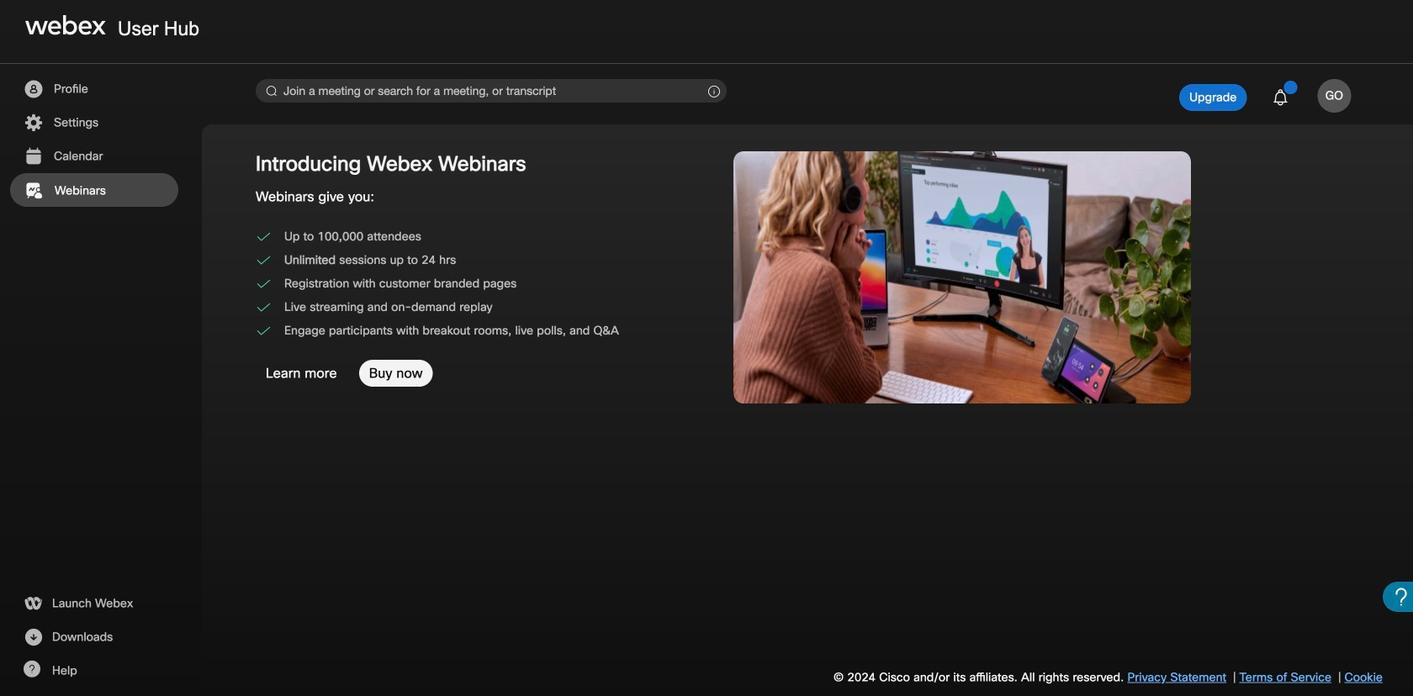 Task type: describe. For each thing, give the bounding box(es) containing it.
2 mds check_bold image from the top
[[256, 322, 272, 340]]

mds meetings_filled image
[[23, 146, 44, 167]]

mds webex helix filled image
[[23, 594, 43, 614]]

1 mds check_bold image from the top
[[256, 252, 272, 269]]



Task type: vqa. For each thing, say whether or not it's contained in the screenshot.
MY WEBEX MEETINGS "element"
yes



Task type: locate. For each thing, give the bounding box(es) containing it.
1 vertical spatial mds check_bold image
[[256, 322, 272, 340]]

ng help active image
[[23, 661, 40, 678]]

2 vertical spatial mds check_bold image
[[256, 299, 272, 316]]

mds check_bold image
[[256, 252, 272, 269], [256, 275, 272, 293], [256, 299, 272, 316]]

2 mds check_bold image from the top
[[256, 275, 272, 293]]

mds people circle_filled image
[[23, 79, 44, 99]]

my webex meetings element
[[0, 125, 1414, 697]]

Join a meeting or search for a meeting, or transcript text field
[[256, 79, 727, 103]]

mds content download_filled image
[[23, 628, 44, 648]]

0 vertical spatial mds check_bold image
[[256, 228, 272, 246]]

3 mds check_bold image from the top
[[256, 299, 272, 316]]

mds check_bold image
[[256, 228, 272, 246], [256, 322, 272, 340]]

1 mds check_bold image from the top
[[256, 228, 272, 246]]

cisco webex image
[[25, 15, 106, 35]]

mds webinar_filled image
[[24, 181, 45, 201]]

mds settings_filled image
[[23, 113, 44, 133]]

1 vertical spatial mds check_bold image
[[256, 275, 272, 293]]

0 vertical spatial mds check_bold image
[[256, 252, 272, 269]]



